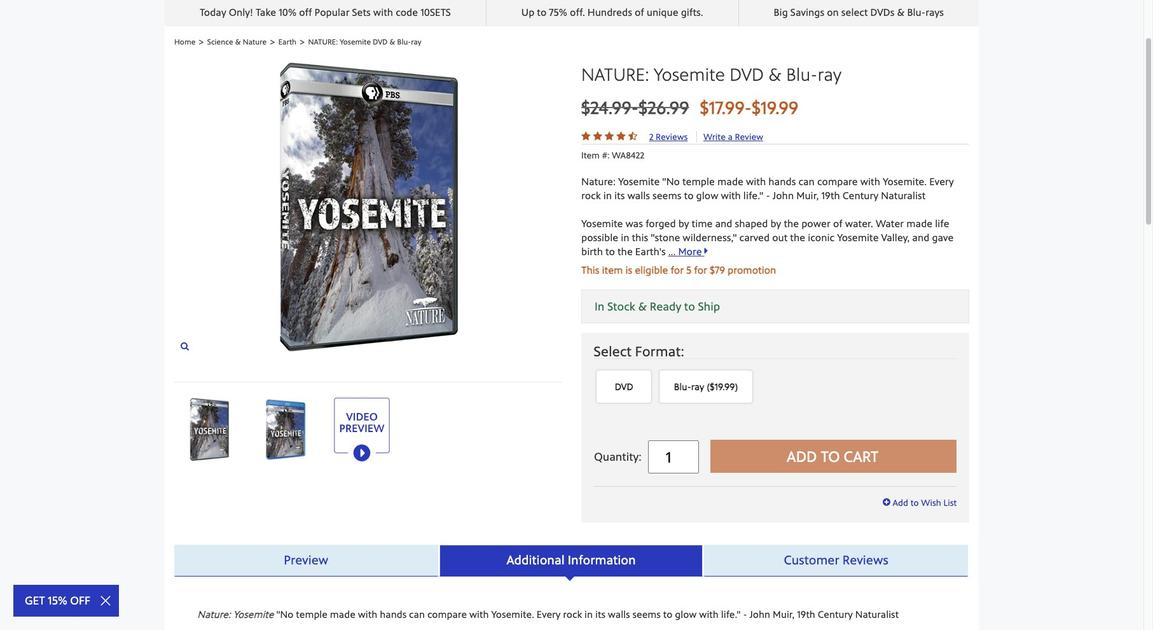 Task type: vqa. For each thing, say whether or not it's contained in the screenshot.
Yosemite within the Nature: Yosemite "No temple made with hands can compare with Yosemite. Every rock in its walls seems to glow with life." - John Muir, 19th Century Naturalist
yes



Task type: describe. For each thing, give the bounding box(es) containing it.
1 alternate image 0 for nature: yosemite dvd & blu-ray image from the left
[[178, 398, 241, 462]]

1 vertical spatial its
[[596, 608, 606, 621]]

$79
[[710, 263, 726, 276]]

preview link
[[174, 545, 438, 577]]

in inside 'nature: yosemite "no temple made with hands can compare with yosemite. every rock in its walls seems to glow with life." - john muir, 19th century naturalist'
[[604, 189, 612, 202]]

Quantity number field
[[648, 440, 699, 473]]

2 horizontal spatial dvd
[[730, 63, 764, 85]]

compare inside 'nature: yosemite "no temple made with hands can compare with yosemite. every rock in its walls seems to glow with life." - john muir, 19th century naturalist'
[[818, 175, 858, 188]]

made inside yosemite was forged by time and shaped by the power of water. water made life possible in this "stone wilderness," carved out the iconic yosemite valley, and gave birth to the earth's
[[907, 217, 933, 230]]

rays
[[926, 6, 945, 19]]

in inside yosemite was forged by time and shaped by the power of water. water made life possible in this "stone wilderness," carved out the iconic yosemite valley, and gave birth to the earth's
[[621, 231, 630, 244]]

write
[[704, 131, 726, 143]]

list
[[944, 497, 958, 508]]

add to cart
[[787, 447, 879, 466]]

eligible
[[635, 263, 669, 276]]

additional
[[507, 552, 565, 568]]

review
[[735, 131, 764, 143]]

1 vertical spatial ray
[[818, 63, 842, 85]]

$17.99-
[[701, 96, 752, 119]]

jump to video preview image
[[330, 398, 394, 462]]

star half empty image
[[629, 131, 638, 141]]

2
[[650, 131, 654, 143]]

$24.99-
[[582, 96, 639, 119]]

add to wish list link
[[883, 496, 958, 510]]

earth
[[279, 37, 297, 47]]

1 vertical spatial john
[[750, 608, 771, 621]]

science & nature
[[207, 37, 267, 47]]

0 vertical spatial nature: yosemite dvd & blu-ray
[[308, 37, 422, 47]]

$19.99
[[752, 96, 799, 119]]

iconic
[[808, 231, 835, 244]]

information
[[568, 552, 636, 568]]

in stock & ready to ship
[[595, 299, 721, 314]]

its inside 'nature: yosemite "no temple made with hands can compare with yosemite. every rock in its walls seems to glow with life." - john muir, 19th century naturalist'
[[615, 189, 625, 202]]

1 horizontal spatial and
[[913, 231, 930, 244]]

1 vertical spatial every
[[537, 608, 561, 621]]

muir, inside 'nature: yosemite "no temple made with hands can compare with yosemite. every rock in its walls seems to glow with life." - john muir, 19th century naturalist'
[[797, 189, 819, 202]]

reviews for 2 reviews
[[656, 131, 688, 143]]

code
[[396, 6, 418, 19]]

0 horizontal spatial hands
[[380, 608, 407, 621]]

customer reviews link
[[705, 545, 969, 577]]

forged
[[646, 217, 676, 230]]

0 vertical spatial of
[[635, 6, 645, 19]]

more
[[679, 245, 702, 258]]

write a review
[[704, 131, 764, 143]]

to inside yosemite was forged by time and shaped by the power of water. water made life possible in this "stone wilderness," carved out the iconic yosemite valley, and gave birth to the earth's
[[606, 245, 615, 258]]

time
[[692, 217, 713, 230]]

life." inside 'nature: yosemite "no temple made with hands can compare with yosemite. every rock in its walls seems to glow with life." - john muir, 19th century naturalist'
[[744, 189, 764, 202]]

wilderness,"
[[683, 231, 737, 244]]

2 alternate image 0 for nature: yosemite dvd & blu-ray image from the left
[[254, 398, 318, 462]]

0 vertical spatial nature: yosemite "no temple made with hands can compare with yosemite. every rock in its walls seems to glow with life." - john muir, 19th century naturalist
[[582, 175, 955, 202]]

carved
[[740, 231, 770, 244]]

today
[[200, 6, 226, 19]]

1 horizontal spatial -
[[767, 189, 771, 202]]

($19.99)
[[707, 381, 739, 393]]

...
[[669, 245, 676, 258]]

plus circle image
[[883, 498, 891, 507]]

cart
[[844, 447, 879, 466]]

0 horizontal spatial 19th
[[798, 608, 816, 621]]

1 vertical spatial life."
[[722, 608, 741, 621]]

caret right image
[[705, 246, 708, 256]]

quantity:
[[594, 450, 642, 464]]

1 vertical spatial muir,
[[773, 608, 795, 621]]

valley,
[[882, 231, 910, 244]]

#:
[[602, 150, 610, 161]]

1 vertical spatial century
[[818, 608, 853, 621]]

to inside 'nature: yosemite "no temple made with hands can compare with yosemite. every rock in its walls seems to glow with life." - john muir, 19th century naturalist'
[[685, 189, 694, 202]]

2 reviews link
[[650, 131, 695, 143]]

2 vertical spatial the
[[618, 245, 633, 258]]

of inside yosemite was forged by time and shaped by the power of water. water made life possible in this "stone wilderness," carved out the iconic yosemite valley, and gave birth to the earth's
[[834, 217, 843, 230]]

unique
[[647, 6, 679, 19]]

add to wish list
[[893, 497, 958, 508]]

dvds
[[871, 6, 895, 19]]

up to 75% off. hundreds of unique gifts. link
[[522, 6, 704, 19]]

this
[[632, 231, 649, 244]]

$24.99-$26.99
[[582, 96, 690, 119]]

big
[[774, 6, 789, 19]]

to
[[821, 447, 841, 466]]

item #: wa8422
[[582, 150, 645, 161]]

0 horizontal spatial made
[[330, 608, 356, 621]]

possible
[[582, 231, 619, 244]]

2 for from the left
[[695, 263, 708, 276]]

nature: yosemite dvd & blu-ray image
[[222, 61, 515, 354]]

1 horizontal spatial nature:
[[582, 63, 650, 85]]

take
[[256, 6, 276, 19]]

0 horizontal spatial in
[[585, 608, 593, 621]]

blu-ray ($19.99) button
[[660, 370, 754, 404]]

earth's
[[636, 245, 666, 258]]

rock inside 'nature: yosemite "no temple made with hands can compare with yosemite. every rock in its walls seems to glow with life." - john muir, 19th century naturalist'
[[582, 189, 601, 202]]

life
[[936, 217, 950, 230]]

star image
[[605, 131, 614, 141]]

0 horizontal spatial can
[[409, 608, 425, 621]]

naturalist inside 'nature: yosemite "no temple made with hands can compare with yosemite. every rock in its walls seems to glow with life." - john muir, 19th century naturalist'
[[882, 189, 926, 202]]

yosemite was forged by time and shaped by the power of water. water made life possible in this "stone wilderness," carved out the iconic yosemite valley, and gave birth to the earth's
[[582, 217, 954, 258]]

hundreds
[[588, 6, 633, 19]]

write a review link
[[697, 131, 764, 143]]

on
[[828, 6, 839, 19]]

0 horizontal spatial compare
[[428, 608, 467, 621]]

2 reviews
[[650, 131, 688, 143]]

select
[[842, 6, 869, 19]]

preview tab
[[174, 545, 440, 577]]

blu-ray ($19.99)
[[675, 381, 739, 393]]

5
[[687, 263, 692, 276]]

customer reviews tab
[[705, 545, 970, 577]]

0 horizontal spatial dvd
[[373, 37, 388, 47]]

select format:
[[594, 343, 685, 360]]

additional information
[[507, 552, 636, 568]]

1 horizontal spatial can
[[799, 175, 815, 188]]

0 vertical spatial the
[[784, 217, 800, 230]]

nature: inside 'nature: yosemite "no temple made with hands can compare with yosemite. every rock in its walls seems to glow with life." - john muir, 19th century naturalist'
[[582, 175, 616, 188]]

temple inside 'nature: yosemite "no temple made with hands can compare with yosemite. every rock in its walls seems to glow with life." - john muir, 19th century naturalist'
[[683, 175, 715, 188]]

0 vertical spatial and
[[716, 217, 733, 230]]

home link
[[174, 37, 196, 47]]

additional information tab
[[440, 545, 705, 577]]

reviews for customer reviews
[[843, 552, 889, 568]]

made inside 'nature: yosemite "no temple made with hands can compare with yosemite. every rock in its walls seems to glow with life." - john muir, 19th century naturalist'
[[718, 175, 744, 188]]

1 vertical spatial nature: yosemite "no temple made with hands can compare with yosemite. every rock in its walls seems to glow with life." - john muir, 19th century naturalist
[[197, 608, 899, 621]]

1 by from the left
[[679, 217, 690, 230]]

0 horizontal spatial nature:
[[197, 608, 231, 621]]

savings
[[791, 6, 825, 19]]

a
[[728, 131, 733, 143]]

was
[[626, 217, 643, 230]]

add
[[787, 447, 818, 466]]

john inside 'nature: yosemite "no temple made with hands can compare with yosemite. every rock in its walls seems to glow with life." - john muir, 19th century naturalist'
[[773, 189, 795, 202]]

1 vertical spatial nature: yosemite dvd & blu-ray
[[582, 63, 842, 85]]



Task type: locate. For each thing, give the bounding box(es) containing it.
naturalist
[[882, 189, 926, 202], [856, 608, 899, 621]]

1 horizontal spatial nature:
[[582, 175, 616, 188]]

muir,
[[797, 189, 819, 202], [773, 608, 795, 621]]

1 vertical spatial of
[[834, 217, 843, 230]]

1 horizontal spatial nature: yosemite dvd & blu-ray
[[582, 63, 842, 85]]

2 vertical spatial dvd
[[615, 381, 634, 393]]

19th inside 'nature: yosemite "no temple made with hands can compare with yosemite. every rock in its walls seems to glow with life." - john muir, 19th century naturalist'
[[822, 189, 841, 202]]

science & nature link
[[207, 37, 267, 47]]

the up the is
[[618, 245, 633, 258]]

2 vertical spatial made
[[330, 608, 356, 621]]

reviews right "customer"
[[843, 552, 889, 568]]

and up wilderness,"
[[716, 217, 733, 230]]

0 vertical spatial can
[[799, 175, 815, 188]]

0 horizontal spatial muir,
[[773, 608, 795, 621]]

ship
[[699, 299, 721, 314]]

nature: yosemite "no temple made with hands can compare with yosemite. every rock in its walls seems to glow with life." - john muir, 19th century naturalist up shaped
[[582, 175, 955, 202]]

2 vertical spatial in
[[585, 608, 593, 621]]

0 vertical spatial reviews
[[656, 131, 688, 143]]

its down information
[[596, 608, 606, 621]]

1 horizontal spatial muir,
[[797, 189, 819, 202]]

century up water.
[[843, 189, 879, 202]]

2 horizontal spatial made
[[907, 217, 933, 230]]

nature: down "today only! take 10% off popular sets with code 10sets"
[[308, 37, 338, 47]]

1 vertical spatial naturalist
[[856, 608, 899, 621]]

dvd
[[373, 37, 388, 47], [730, 63, 764, 85], [615, 381, 634, 393]]

up
[[522, 6, 535, 19]]

life."
[[744, 189, 764, 202], [722, 608, 741, 621]]

hands inside 'nature: yosemite "no temple made with hands can compare with yosemite. every rock in its walls seems to glow with life." - john muir, 19th century naturalist'
[[769, 175, 797, 188]]

1 vertical spatial glow
[[676, 608, 697, 621]]

star image left star icon
[[593, 131, 603, 141]]

1 horizontal spatial of
[[834, 217, 843, 230]]

yosemite. down additional
[[492, 608, 535, 621]]

big savings on select dvds & blu-rays link
[[774, 6, 945, 19]]

to
[[537, 6, 547, 19], [685, 189, 694, 202], [606, 245, 615, 258], [685, 299, 696, 314], [911, 497, 920, 508], [664, 608, 673, 621]]

yosemite. up water
[[883, 175, 928, 188]]

$17.99-$19.99
[[701, 96, 799, 119]]

for left the '5'
[[671, 263, 684, 276]]

birth
[[582, 245, 603, 258]]

0 horizontal spatial and
[[716, 217, 733, 230]]

rock down additional information tab
[[563, 608, 583, 621]]

dvd button
[[597, 370, 653, 404]]

nature
[[243, 37, 267, 47]]

1 for from the left
[[671, 263, 684, 276]]

0 vertical spatial 19th
[[822, 189, 841, 202]]

0 vertical spatial temple
[[683, 175, 715, 188]]

format:
[[636, 343, 685, 360]]

"no down preview link
[[276, 608, 294, 621]]

ray down code
[[411, 37, 422, 47]]

century
[[843, 189, 879, 202], [818, 608, 853, 621]]

walls up the was
[[628, 189, 651, 202]]

3 star image from the left
[[617, 131, 626, 141]]

dvd inside button
[[615, 381, 634, 393]]

0 vertical spatial life."
[[744, 189, 764, 202]]

1 vertical spatial can
[[409, 608, 425, 621]]

1 vertical spatial rock
[[563, 608, 583, 621]]

0 horizontal spatial yosemite.
[[492, 608, 535, 621]]

every up life
[[930, 175, 955, 188]]

0 vertical spatial seems
[[653, 189, 682, 202]]

its
[[615, 189, 625, 202], [596, 608, 606, 621]]

0 horizontal spatial nature: yosemite dvd & blu-ray
[[308, 37, 422, 47]]

0 vertical spatial compare
[[818, 175, 858, 188]]

popular
[[315, 6, 350, 19]]

every inside 'nature: yosemite "no temple made with hands can compare with yosemite. every rock in its walls seems to glow with life." - john muir, 19th century naturalist'
[[930, 175, 955, 188]]

1 horizontal spatial every
[[930, 175, 955, 188]]

temple
[[683, 175, 715, 188], [296, 608, 328, 621]]

dvd down "today only! take 10% off popular sets with code 10sets"
[[373, 37, 388, 47]]

reviews
[[656, 131, 688, 143], [843, 552, 889, 568]]

wish
[[922, 497, 942, 508]]

"stone
[[651, 231, 681, 244]]

0 vertical spatial in
[[604, 189, 612, 202]]

of left unique
[[635, 6, 645, 19]]

in down '#:'
[[604, 189, 612, 202]]

big savings on select dvds & blu-rays
[[774, 6, 945, 19]]

science
[[207, 37, 233, 47]]

0 vertical spatial dvd
[[373, 37, 388, 47]]

19th down "customer"
[[798, 608, 816, 621]]

enlarge product image image
[[181, 342, 189, 351]]

off.
[[570, 6, 585, 19]]

wa8422
[[612, 150, 645, 161]]

by left time
[[679, 217, 690, 230]]

water.
[[846, 217, 874, 230]]

power
[[802, 217, 831, 230]]

rock
[[582, 189, 601, 202], [563, 608, 583, 621]]

1 vertical spatial seems
[[633, 608, 661, 621]]

0 horizontal spatial every
[[537, 608, 561, 621]]

in
[[595, 299, 605, 314]]

its down item #: wa8422
[[615, 189, 625, 202]]

1 horizontal spatial made
[[718, 175, 744, 188]]

only!
[[229, 6, 253, 19]]

0 horizontal spatial john
[[750, 608, 771, 621]]

1 vertical spatial -
[[744, 608, 748, 621]]

ray inside button
[[692, 381, 705, 393]]

temple up time
[[683, 175, 715, 188]]

century down the customer reviews link
[[818, 608, 853, 621]]

hands
[[769, 175, 797, 188], [380, 608, 407, 621]]

0 horizontal spatial star image
[[582, 131, 591, 141]]

1 vertical spatial compare
[[428, 608, 467, 621]]

nature: yosemite dvd & blu-ray up $17.99-
[[582, 63, 842, 85]]

up to 75% off. hundreds of unique gifts.
[[522, 6, 704, 19]]

the up out
[[784, 217, 800, 230]]

0 vertical spatial glow
[[697, 189, 719, 202]]

$26.99
[[639, 96, 690, 119]]

blu- inside button
[[675, 381, 692, 393]]

rock down item
[[582, 189, 601, 202]]

0 vertical spatial nature:
[[308, 37, 338, 47]]

1 horizontal spatial temple
[[683, 175, 715, 188]]

gifts.
[[681, 6, 704, 19]]

1 horizontal spatial ray
[[692, 381, 705, 393]]

made
[[718, 175, 744, 188], [907, 217, 933, 230], [330, 608, 356, 621]]

0 horizontal spatial for
[[671, 263, 684, 276]]

with
[[373, 6, 393, 19], [747, 175, 767, 188], [861, 175, 881, 188], [721, 189, 741, 202], [358, 608, 378, 621], [470, 608, 489, 621], [700, 608, 719, 621]]

0 horizontal spatial alternate image 0 for nature: yosemite dvd & blu-ray image
[[178, 398, 241, 462]]

today only! take 10% off popular sets with code 10sets
[[200, 6, 451, 19]]

item
[[602, 263, 623, 276]]

dvd up $17.99-$19.99
[[730, 63, 764, 85]]

yosemite inside 'nature: yosemite "no temple made with hands can compare with yosemite. every rock in its walls seems to glow with life." - john muir, 19th century naturalist'
[[619, 175, 660, 188]]

dvd down select
[[615, 381, 634, 393]]

0 horizontal spatial temple
[[296, 608, 328, 621]]

0 vertical spatial nature:
[[582, 175, 616, 188]]

star image up item
[[582, 131, 591, 141]]

1 vertical spatial walls
[[608, 608, 631, 621]]

today only! take 10% off popular sets with code 10sets link
[[200, 6, 451, 19]]

every
[[930, 175, 955, 188], [537, 608, 561, 621]]

form
[[582, 289, 970, 486]]

ray
[[411, 37, 422, 47], [818, 63, 842, 85], [692, 381, 705, 393]]

1 horizontal spatial 19th
[[822, 189, 841, 202]]

0 vertical spatial century
[[843, 189, 879, 202]]

and left gave
[[913, 231, 930, 244]]

"no inside 'nature: yosemite "no temple made with hands can compare with yosemite. every rock in its walls seems to glow with life." - john muir, 19th century naturalist'
[[663, 175, 680, 188]]

1 vertical spatial the
[[791, 231, 806, 244]]

0 horizontal spatial "no
[[276, 608, 294, 621]]

the right out
[[791, 231, 806, 244]]

1 horizontal spatial for
[[695, 263, 708, 276]]

stock
[[608, 299, 636, 314]]

... more
[[669, 245, 702, 258]]

0 vertical spatial made
[[718, 175, 744, 188]]

in left "this"
[[621, 231, 630, 244]]

2 horizontal spatial ray
[[818, 63, 842, 85]]

temple down preview tab
[[296, 608, 328, 621]]

0 horizontal spatial its
[[596, 608, 606, 621]]

1 vertical spatial yosemite.
[[492, 608, 535, 621]]

nature: yosemite "no temple made with hands can compare with yosemite. every rock in its walls seems to glow with life." - john muir, 19th century naturalist
[[582, 175, 955, 202], [197, 608, 899, 621]]

1 vertical spatial made
[[907, 217, 933, 230]]

blu-
[[908, 6, 926, 19], [398, 37, 411, 47], [787, 63, 818, 85], [675, 381, 692, 393]]

this
[[582, 263, 600, 276]]

blu- down code
[[398, 37, 411, 47]]

for right the '5'
[[695, 263, 708, 276]]

every down additional
[[537, 608, 561, 621]]

blu- up $19.99 at the right top of page
[[787, 63, 818, 85]]

alternate image 0 for nature: yosemite dvd & blu-ray image
[[178, 398, 241, 462], [254, 398, 318, 462]]

0 vertical spatial john
[[773, 189, 795, 202]]

0 horizontal spatial life."
[[722, 608, 741, 621]]

10%
[[279, 6, 297, 19]]

1 vertical spatial nature:
[[582, 63, 650, 85]]

home
[[174, 37, 196, 47]]

walls
[[628, 189, 651, 202], [608, 608, 631, 621]]

0 vertical spatial naturalist
[[882, 189, 926, 202]]

tab list
[[174, 545, 970, 577]]

promotion
[[728, 263, 777, 276]]

nature: yosemite "no temple made with hands can compare with yosemite. every rock in its walls seems to glow with life." - john muir, 19th century naturalist down additional
[[197, 608, 899, 621]]

compare
[[818, 175, 858, 188], [428, 608, 467, 621]]

nature:
[[582, 175, 616, 188], [197, 608, 231, 621]]

blu- right the dvds
[[908, 6, 926, 19]]

0 horizontal spatial reviews
[[656, 131, 688, 143]]

nature: up $24.99-
[[582, 63, 650, 85]]

add
[[893, 497, 909, 508]]

customer reviews
[[785, 552, 889, 568]]

star image
[[582, 131, 591, 141], [593, 131, 603, 141], [617, 131, 626, 141]]

star image right star icon
[[617, 131, 626, 141]]

water
[[876, 217, 905, 230]]

1 horizontal spatial by
[[771, 217, 782, 230]]

1 vertical spatial 19th
[[798, 608, 816, 621]]

1 horizontal spatial its
[[615, 189, 625, 202]]

&
[[898, 6, 905, 19], [235, 37, 241, 47], [390, 37, 396, 47], [769, 63, 782, 85], [639, 299, 647, 314]]

1 horizontal spatial reviews
[[843, 552, 889, 568]]

75%
[[550, 6, 568, 19]]

seems inside 'nature: yosemite "no temple made with hands can compare with yosemite. every rock in its walls seems to glow with life." - john muir, 19th century naturalist'
[[653, 189, 682, 202]]

1 horizontal spatial "no
[[663, 175, 680, 188]]

muir, up 'power'
[[797, 189, 819, 202]]

walls down information
[[608, 608, 631, 621]]

19th up 'power'
[[822, 189, 841, 202]]

1 horizontal spatial life."
[[744, 189, 764, 202]]

"no up forged
[[663, 175, 680, 188]]

reviews right 2 at the top
[[656, 131, 688, 143]]

-
[[767, 189, 771, 202], [744, 608, 748, 621]]

glow inside 'nature: yosemite "no temple made with hands can compare with yosemite. every rock in its walls seems to glow with life." - john muir, 19th century naturalist'
[[697, 189, 719, 202]]

sets
[[352, 6, 371, 19]]

0 vertical spatial muir,
[[797, 189, 819, 202]]

2 star image from the left
[[593, 131, 603, 141]]

shaped
[[735, 217, 769, 230]]

this item is eligible for 5 for $79 promotion
[[582, 263, 777, 276]]

2 by from the left
[[771, 217, 782, 230]]

2 vertical spatial ray
[[692, 381, 705, 393]]

blu- left the ($19.99)
[[675, 381, 692, 393]]

by
[[679, 217, 690, 230], [771, 217, 782, 230]]

0 vertical spatial walls
[[628, 189, 651, 202]]

ray left the ($19.99)
[[692, 381, 705, 393]]

tab list containing preview
[[174, 545, 970, 577]]

reviews inside tab
[[843, 552, 889, 568]]

0 horizontal spatial by
[[679, 217, 690, 230]]

10sets
[[421, 6, 451, 19]]

ray down on
[[818, 63, 842, 85]]

yosemite. inside 'nature: yosemite "no temple made with hands can compare with yosemite. every rock in its walls seems to glow with life." - john muir, 19th century naturalist'
[[883, 175, 928, 188]]

0 horizontal spatial nature:
[[308, 37, 338, 47]]

0 vertical spatial every
[[930, 175, 955, 188]]

1 vertical spatial temple
[[296, 608, 328, 621]]

1 vertical spatial "no
[[276, 608, 294, 621]]

2 horizontal spatial star image
[[617, 131, 626, 141]]

preview
[[284, 552, 329, 568]]

nature: yosemite dvd & blu-ray down sets
[[308, 37, 422, 47]]

century inside 'nature: yosemite "no temple made with hands can compare with yosemite. every rock in its walls seems to glow with life." - john muir, 19th century naturalist'
[[843, 189, 879, 202]]

0 horizontal spatial of
[[635, 6, 645, 19]]

can
[[799, 175, 815, 188], [409, 608, 425, 621]]

1 vertical spatial and
[[913, 231, 930, 244]]

muir, down "customer"
[[773, 608, 795, 621]]

form containing add
[[582, 289, 970, 486]]

0 vertical spatial ray
[[411, 37, 422, 47]]

0 vertical spatial rock
[[582, 189, 601, 202]]

customer
[[785, 552, 840, 568]]

additional information link
[[440, 545, 704, 577]]

select
[[594, 343, 632, 360]]

yosemite.
[[883, 175, 928, 188], [492, 608, 535, 621]]

in down information
[[585, 608, 593, 621]]

1 horizontal spatial compare
[[818, 175, 858, 188]]

by up out
[[771, 217, 782, 230]]

1 star image from the left
[[582, 131, 591, 141]]

of left water.
[[834, 217, 843, 230]]

... more link
[[669, 245, 708, 259]]

0 vertical spatial yosemite.
[[883, 175, 928, 188]]

0 horizontal spatial -
[[744, 608, 748, 621]]

glow
[[697, 189, 719, 202], [676, 608, 697, 621]]

walls inside 'nature: yosemite "no temple made with hands can compare with yosemite. every rock in its walls seems to glow with life." - john muir, 19th century naturalist'
[[628, 189, 651, 202]]



